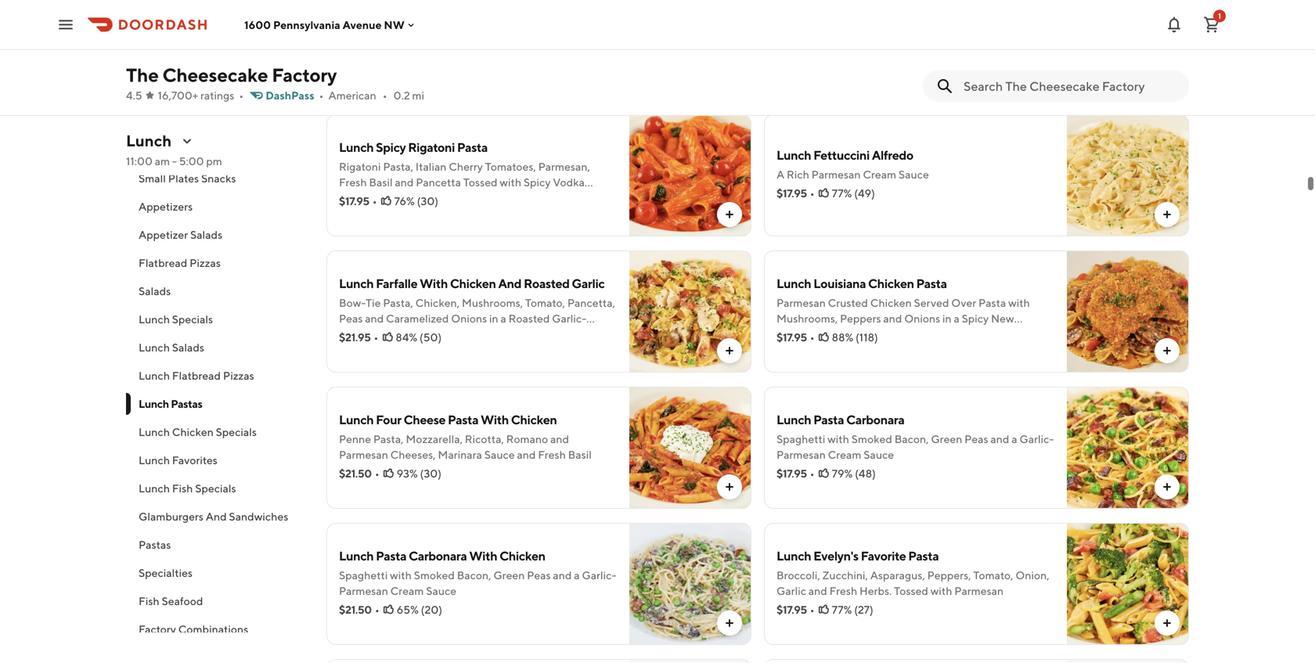 Task type: locate. For each thing, give the bounding box(es) containing it.
$17.95 • for pasta
[[777, 467, 815, 480]]

ricotta,
[[465, 24, 504, 37], [465, 433, 504, 446]]

0 vertical spatial spicy
[[376, 140, 406, 155]]

2 romano from the top
[[506, 433, 548, 446]]

2 onions from the left
[[905, 312, 941, 325]]

glamburgers
[[139, 510, 204, 523]]

1 vertical spatial spicy
[[524, 176, 551, 189]]

flatbread down lunch salads button
[[172, 369, 221, 382]]

0 horizontal spatial carbonara
[[409, 549, 467, 563]]

1 vertical spatial $21.50
[[339, 603, 372, 616]]

0 horizontal spatial factory
[[139, 623, 176, 636]]

0 horizontal spatial spaghetti
[[339, 569, 388, 582]]

1 vertical spatial peas
[[965, 433, 989, 446]]

cream down alfredo
[[863, 168, 897, 181]]

add item to cart image for lunch pasta carbonara
[[1161, 481, 1174, 493]]

1 romano from the top
[[506, 24, 548, 37]]

lunch for lunch fettuccini alfredo a rich parmesan cream sauce
[[777, 148, 811, 162]]

1 horizontal spatial carbonara
[[847, 412, 905, 427]]

0 vertical spatial rigatoni
[[408, 140, 455, 155]]

0 horizontal spatial bacon,
[[457, 569, 491, 582]]

1 onions from the left
[[451, 312, 487, 325]]

0 vertical spatial green
[[931, 433, 963, 446]]

• left 65%
[[375, 603, 380, 616]]

2 marinara from the top
[[438, 448, 482, 461]]

glamburgers and sandwiches button
[[126, 503, 308, 531]]

• left american
[[319, 89, 324, 102]]

fresh inside lunch four cheese pasta with chicken penne pasta, mozzarella, ricotta, romano and parmesan cheeses, marinara sauce and fresh basil
[[538, 448, 566, 461]]

0 vertical spatial peas
[[339, 312, 363, 325]]

pasta, down farfalle
[[383, 296, 413, 309]]

0 vertical spatial factory
[[272, 64, 337, 86]]

salads down appetizers button
[[190, 228, 223, 241]]

1 horizontal spatial spaghetti
[[777, 433, 826, 446]]

cream down the caramelized
[[390, 328, 424, 341]]

dashpass •
[[266, 89, 324, 102]]

1 horizontal spatial pizzas
[[223, 369, 254, 382]]

cheeses, inside penne pasta, mozzarella, ricotta, romano and parmesan cheeses, marinara sauce and fresh basil
[[390, 40, 436, 52]]

garlic up pancetta,
[[572, 276, 605, 291]]

mushrooms, for parmesan
[[777, 312, 838, 325]]

77% left (49)
[[832, 187, 852, 200]]

0 vertical spatial fish
[[172, 482, 193, 495]]

glamburgers and sandwiches
[[139, 510, 288, 523]]

1 $21.50 from the top
[[339, 467, 372, 480]]

mozzarella, inside penne pasta, mozzarella, ricotta, romano and parmesan cheeses, marinara sauce and fresh basil
[[406, 24, 463, 37]]

1 horizontal spatial green
[[931, 433, 963, 446]]

1600 pennsylvania avenue nw button
[[244, 18, 417, 31]]

italian right beef, on the top right
[[973, 24, 1004, 37]]

1 items, open order cart image
[[1203, 15, 1222, 34]]

• left 0.2
[[383, 89, 387, 102]]

the
[[126, 64, 159, 86]]

1 horizontal spatial fish
[[172, 482, 193, 495]]

with up new at the right of the page
[[1009, 296, 1030, 309]]

herbs.
[[860, 585, 892, 597]]

add item to cart image
[[1161, 208, 1174, 221], [724, 345, 736, 357], [1161, 345, 1174, 357], [724, 481, 736, 493], [1161, 481, 1174, 493], [724, 617, 736, 630], [1161, 617, 1174, 630]]

(27)
[[855, 603, 874, 616]]

peas inside lunch farfalle with chicken and roasted garlic bow-tie pasta, chicken, mushrooms, tomato, pancetta, peas and caramelized onions in a roasted garlic- parmesan cream sauce
[[339, 312, 363, 325]]

carbonara up (20)
[[409, 549, 467, 563]]

$21.50 for lunch four cheese pasta with chicken
[[339, 467, 372, 480]]

italian up pancetta
[[416, 160, 447, 173]]

$21.50 • for pasta
[[339, 603, 380, 616]]

79% (48)
[[832, 467, 876, 480]]

flatbread pizzas button
[[126, 249, 308, 277]]

onions inside lunch louisiana chicken pasta parmesan crusted chicken served over pasta with mushrooms, peppers and onions in a spicy new orleans sauce
[[905, 312, 941, 325]]

lunch inside lunch salads button
[[139, 341, 170, 354]]

cream up 65%
[[390, 585, 424, 597]]

1 horizontal spatial factory
[[272, 64, 337, 86]]

$21.50 • left 65%
[[339, 603, 380, 616]]

2 mozzarella, from the top
[[406, 433, 463, 446]]

0 horizontal spatial pizzas
[[190, 256, 221, 269]]

cheeses,
[[390, 40, 436, 52], [390, 448, 436, 461]]

bacon, inside lunch pasta carbonara spaghetti with smoked bacon, green peas and a garlic- parmesan cream sauce
[[895, 433, 929, 446]]

fish
[[172, 482, 193, 495], [139, 595, 159, 608]]

• for lunch spicy rigatoni pasta
[[373, 195, 377, 208]]

salads inside lunch salads button
[[172, 341, 204, 354]]

flatbread pizzas
[[139, 256, 221, 269]]

1 cheeses, from the top
[[390, 40, 436, 52]]

• for lunch four cheese pasta with chicken
[[375, 467, 380, 480]]

with up 65%
[[390, 569, 412, 582]]

mozzarella, down cheese at the left bottom of the page
[[406, 433, 463, 446]]

new
[[991, 312, 1015, 325]]

• for lunch fettuccini alfredo
[[810, 187, 815, 200]]

tomato, inside lunch farfalle with chicken and roasted garlic bow-tie pasta, chicken, mushrooms, tomato, pancetta, peas and caramelized onions in a roasted garlic- parmesan cream sauce
[[525, 296, 565, 309]]

parmesan inside housemade meatballs made with beef, italian sausage and parmesan with our tomato sauce and basil
[[798, 40, 847, 52]]

salads up lunch specials
[[139, 285, 171, 298]]

1 vertical spatial 77%
[[832, 603, 852, 616]]

parmesan inside lunch four cheese pasta with chicken penne pasta, mozzarella, ricotta, romano and parmesan cheeses, marinara sauce and fresh basil
[[339, 448, 388, 461]]

0 vertical spatial marinara
[[438, 40, 482, 52]]

housemade meatballs made with beef, italian sausage and parmesan with our tomato sauce and basil
[[777, 24, 1048, 52]]

1 vertical spatial (30)
[[420, 467, 442, 480]]

smoked inside lunch pasta carbonara spaghetti with smoked bacon, green peas and a garlic- parmesan cream sauce
[[852, 433, 893, 446]]

tomato, left pancetta,
[[525, 296, 565, 309]]

0 vertical spatial 77%
[[832, 187, 852, 200]]

77% left (27)
[[832, 603, 852, 616]]

$21.50 • for four
[[339, 467, 380, 480]]

1 vertical spatial penne
[[339, 433, 371, 446]]

smoked inside lunch pasta carbonara with chicken spaghetti with smoked bacon, green peas and a garlic- parmesan cream sauce
[[414, 569, 455, 582]]

$21.50 • left 93%
[[339, 467, 380, 480]]

1 in from the left
[[489, 312, 499, 325]]

cream up 79%
[[828, 448, 862, 461]]

penne
[[339, 24, 371, 37], [339, 433, 371, 446]]

factory down fish seafood
[[139, 623, 176, 636]]

1 vertical spatial with
[[481, 412, 509, 427]]

76%
[[394, 195, 415, 208]]

a
[[777, 168, 785, 181]]

1 vertical spatial specials
[[216, 426, 257, 439]]

lunch for lunch evelyn's favorite pasta broccoli, zucchini, asparagus, peppers, tomato, onion, garlic and fresh herbs. tossed with parmesan
[[777, 549, 811, 563]]

smoked up (48)
[[852, 433, 893, 446]]

caramelized
[[386, 312, 449, 325]]

with inside lunch louisiana chicken pasta parmesan crusted chicken served over pasta with mushrooms, peppers and onions in a spicy new orleans sauce
[[1009, 296, 1030, 309]]

pasta up 65%
[[376, 549, 407, 563]]

1 vertical spatial tomato,
[[974, 569, 1014, 582]]

pennsylvania
[[273, 18, 340, 31]]

notification bell image
[[1165, 15, 1184, 34]]

with inside lunch pasta carbonara with chicken spaghetti with smoked bacon, green peas and a garlic- parmesan cream sauce
[[469, 549, 497, 563]]

0 vertical spatial $21.50 •
[[339, 467, 380, 480]]

0 vertical spatial specials
[[172, 313, 213, 326]]

2 horizontal spatial peas
[[965, 433, 989, 446]]

parmesan inside lunch pasta carbonara with chicken spaghetti with smoked bacon, green peas and a garlic- parmesan cream sauce
[[339, 585, 388, 597]]

• left 88%
[[810, 331, 815, 344]]

1 vertical spatial ricotta,
[[465, 433, 504, 446]]

lunch fish specials
[[139, 482, 236, 495]]

peppers
[[840, 312, 881, 325]]

farfalle
[[376, 276, 418, 291]]

orleans
[[777, 328, 816, 341]]

• left 93%
[[375, 467, 380, 480]]

$17.95 • left 76%
[[339, 195, 377, 208]]

fresh inside penne pasta, mozzarella, ricotta, romano and parmesan cheeses, marinara sauce and fresh basil
[[538, 40, 566, 52]]

0 horizontal spatial green
[[494, 569, 525, 582]]

1 horizontal spatial spicy
[[524, 176, 551, 189]]

0 horizontal spatial and
[[206, 510, 227, 523]]

1 vertical spatial salads
[[139, 285, 171, 298]]

0 vertical spatial with
[[420, 276, 448, 291]]

1 ricotta, from the top
[[465, 24, 504, 37]]

1 horizontal spatial and
[[498, 276, 522, 291]]

tomato, left onion,
[[974, 569, 1014, 582]]

carbonara up (48)
[[847, 412, 905, 427]]

$21.50 for lunch pasta carbonara with chicken
[[339, 603, 372, 616]]

specials inside lunch specials button
[[172, 313, 213, 326]]

• for lunch pasta carbonara with chicken
[[375, 603, 380, 616]]

$17.95 • for fettuccini
[[777, 187, 815, 200]]

1 vertical spatial italian
[[416, 160, 447, 173]]

garlic inside lunch evelyn's favorite pasta broccoli, zucchini, asparagus, peppers, tomato, onion, garlic and fresh herbs. tossed with parmesan
[[777, 585, 807, 597]]

$17.95 left 88%
[[777, 331, 807, 344]]

basil inside housemade meatballs made with beef, italian sausage and parmesan with our tomato sauce and basil
[[988, 40, 1012, 52]]

favorites
[[172, 454, 218, 467]]

cheeses, down nw at left
[[390, 40, 436, 52]]

smoked up (20)
[[414, 569, 455, 582]]

0 horizontal spatial smoked
[[414, 569, 455, 582]]

cream inside lunch fettuccini alfredo a rich parmesan cream sauce
[[863, 168, 897, 181]]

bacon, inside lunch pasta carbonara with chicken spaghetti with smoked bacon, green peas and a garlic- parmesan cream sauce
[[457, 569, 491, 582]]

cherry
[[449, 160, 483, 173]]

1 vertical spatial garlic
[[777, 585, 807, 597]]

with down tomatoes,
[[500, 176, 522, 189]]

0 vertical spatial flatbread
[[139, 256, 187, 269]]

pasta inside lunch spicy rigatoni pasta rigatoni pasta, italian cherry tomatoes, parmesan, fresh basil and pancetta tossed with spicy vodka sauce
[[457, 140, 488, 155]]

$21.50
[[339, 467, 372, 480], [339, 603, 372, 616]]

american
[[329, 89, 376, 102]]

1 vertical spatial pizzas
[[223, 369, 254, 382]]

$17.95 down rich
[[777, 187, 807, 200]]

pasta up 79%
[[814, 412, 844, 427]]

mozzarella, right nw at left
[[406, 24, 463, 37]]

sauce
[[484, 40, 515, 52], [935, 40, 965, 52], [899, 168, 929, 181], [339, 191, 370, 204], [426, 328, 457, 341], [818, 328, 849, 341], [484, 448, 515, 461], [864, 448, 894, 461], [426, 585, 457, 597]]

lunch inside lunch pasta carbonara with chicken spaghetti with smoked bacon, green peas and a garlic- parmesan cream sauce
[[339, 549, 374, 563]]

• down broccoli,
[[810, 603, 815, 616]]

0 vertical spatial tossed
[[463, 176, 498, 189]]

salads inside salads button
[[139, 285, 171, 298]]

bacon,
[[895, 433, 929, 446], [457, 569, 491, 582]]

add item to cart image for lunch fettuccini alfredo
[[1161, 208, 1174, 221]]

1 horizontal spatial in
[[943, 312, 952, 325]]

0 vertical spatial $21.50
[[339, 467, 372, 480]]

am
[[155, 155, 170, 168]]

(30)
[[417, 195, 439, 208], [420, 467, 442, 480]]

lunch for lunch
[[126, 132, 172, 150]]

lunch louisiana chicken pasta image
[[1067, 251, 1189, 373]]

tomato, inside lunch evelyn's favorite pasta broccoli, zucchini, asparagus, peppers, tomato, onion, garlic and fresh herbs. tossed with parmesan
[[974, 569, 1014, 582]]

0 vertical spatial spaghetti
[[777, 433, 826, 446]]

2 77% from the top
[[832, 603, 852, 616]]

• left 77% (49)
[[810, 187, 815, 200]]

lunch pasta carbonara with chicken spaghetti with smoked bacon, green peas and a garlic- parmesan cream sauce
[[339, 549, 617, 597]]

0 vertical spatial salads
[[190, 228, 223, 241]]

pasta, down four at the bottom
[[373, 433, 404, 446]]

spicy down 0.2
[[376, 140, 406, 155]]

garlic- inside lunch farfalle with chicken and roasted garlic bow-tie pasta, chicken, mushrooms, tomato, pancetta, peas and caramelized onions in a roasted garlic- parmesan cream sauce
[[552, 312, 587, 325]]

rigatoni up pancetta
[[408, 140, 455, 155]]

alfredo
[[872, 148, 914, 162]]

carbonara for with
[[409, 549, 467, 563]]

1 $21.50 • from the top
[[339, 467, 380, 480]]

parmesan,
[[538, 160, 590, 173]]

specials down lunch favorites button
[[195, 482, 236, 495]]

open menu image
[[56, 15, 75, 34]]

mushrooms, for and
[[462, 296, 523, 309]]

onions
[[451, 312, 487, 325], [905, 312, 941, 325]]

2 cheeses, from the top
[[390, 448, 436, 461]]

pasta, up american • 0.2 mi
[[373, 24, 404, 37]]

2 horizontal spatial spicy
[[962, 312, 989, 325]]

0 horizontal spatial italian
[[416, 160, 447, 173]]

lunch inside lunch spicy rigatoni pasta rigatoni pasta, italian cherry tomatoes, parmesan, fresh basil and pancetta tossed with spicy vodka sauce
[[339, 140, 374, 155]]

lunch for lunch fish specials
[[139, 482, 170, 495]]

chicken
[[450, 276, 496, 291], [868, 276, 914, 291], [871, 296, 912, 309], [511, 412, 557, 427], [172, 426, 214, 439], [500, 549, 546, 563]]

fish seafood
[[139, 595, 203, 608]]

pasta up peppers,
[[909, 549, 939, 563]]

lunch inside lunch favorites button
[[139, 454, 170, 467]]

2 in from the left
[[943, 312, 952, 325]]

pasta
[[457, 140, 488, 155], [917, 276, 947, 291], [979, 296, 1006, 309], [448, 412, 479, 427], [814, 412, 844, 427], [376, 549, 407, 563], [909, 549, 939, 563]]

lunch chicken specials button
[[126, 418, 308, 446]]

tossed down cherry
[[463, 176, 498, 189]]

$21.95 •
[[339, 331, 379, 344]]

(30) down pancetta
[[417, 195, 439, 208]]

1 vertical spatial mushrooms,
[[777, 312, 838, 325]]

green
[[931, 433, 963, 446], [494, 569, 525, 582]]

pasta right cheese at the left bottom of the page
[[448, 412, 479, 427]]

lunch inside lunch fettuccini alfredo a rich parmesan cream sauce
[[777, 148, 811, 162]]

0 vertical spatial roasted
[[524, 276, 570, 291]]

in down served
[[943, 312, 952, 325]]

0 vertical spatial mozzarella,
[[406, 24, 463, 37]]

cream inside lunch pasta carbonara with chicken spaghetti with smoked bacon, green peas and a garlic- parmesan cream sauce
[[390, 585, 424, 597]]

1 vertical spatial bacon,
[[457, 569, 491, 582]]

2 vertical spatial with
[[469, 549, 497, 563]]

flatbread
[[139, 256, 187, 269], [172, 369, 221, 382]]

add item to cart image for lunch evelyn's favorite pasta
[[1161, 617, 1174, 630]]

mushrooms, up "orleans"
[[777, 312, 838, 325]]

2 vertical spatial salads
[[172, 341, 204, 354]]

mushrooms, inside lunch louisiana chicken pasta parmesan crusted chicken served over pasta with mushrooms, peppers and onions in a spicy new orleans sauce
[[777, 312, 838, 325]]

and inside lunch louisiana chicken pasta parmesan crusted chicken served over pasta with mushrooms, peppers and onions in a spicy new orleans sauce
[[884, 312, 902, 325]]

0 horizontal spatial rigatoni
[[339, 160, 381, 173]]

small
[[139, 172, 166, 185]]

0 vertical spatial penne
[[339, 24, 371, 37]]

0 vertical spatial italian
[[973, 24, 1004, 37]]

fish inside 'button'
[[139, 595, 159, 608]]

pasta inside lunch pasta carbonara with chicken spaghetti with smoked bacon, green peas and a garlic- parmesan cream sauce
[[376, 549, 407, 563]]

0 horizontal spatial garlic
[[572, 276, 605, 291]]

carbonara for spaghetti
[[847, 412, 905, 427]]

0 vertical spatial cheeses,
[[390, 40, 436, 52]]

parmesan inside penne pasta, mozzarella, ricotta, romano and parmesan cheeses, marinara sauce and fresh basil
[[339, 40, 388, 52]]

housemade
[[777, 24, 837, 37]]

fish down the lunch favorites
[[172, 482, 193, 495]]

$17.95 • down rich
[[777, 187, 815, 200]]

(49)
[[855, 187, 875, 200]]

pastas up "specialties"
[[139, 538, 171, 551]]

0.2
[[394, 89, 410, 102]]

0 vertical spatial and
[[498, 276, 522, 291]]

2 $21.50 from the top
[[339, 603, 372, 616]]

italian
[[973, 24, 1004, 37], [416, 160, 447, 173]]

1 vertical spatial rigatoni
[[339, 160, 381, 173]]

$17.95 down broccoli,
[[777, 603, 807, 616]]

1 vertical spatial carbonara
[[409, 549, 467, 563]]

green inside lunch pasta carbonara with chicken spaghetti with smoked bacon, green peas and a garlic- parmesan cream sauce
[[494, 569, 525, 582]]

with down peppers,
[[931, 585, 953, 597]]

pasta up new at the right of the page
[[979, 296, 1006, 309]]

0 vertical spatial (30)
[[417, 195, 439, 208]]

carbonara
[[847, 412, 905, 427], [409, 549, 467, 563]]

lunch inside lunch specials button
[[139, 313, 170, 326]]

tossed inside lunch evelyn's favorite pasta broccoli, zucchini, asparagus, peppers, tomato, onion, garlic and fresh herbs. tossed with parmesan
[[894, 585, 929, 597]]

dashpass
[[266, 89, 315, 102]]

spicy inside lunch louisiana chicken pasta parmesan crusted chicken served over pasta with mushrooms, peppers and onions in a spicy new orleans sauce
[[962, 312, 989, 325]]

with inside lunch pasta carbonara spaghetti with smoked bacon, green peas and a garlic- parmesan cream sauce
[[828, 433, 850, 446]]

0 vertical spatial mushrooms,
[[462, 296, 523, 309]]

$17.95 • left 79%
[[777, 467, 815, 480]]

pastas inside "button"
[[139, 538, 171, 551]]

1 vertical spatial green
[[494, 569, 525, 582]]

$17.95 • left 88%
[[777, 331, 815, 344]]

with up 79%
[[828, 433, 850, 446]]

0 vertical spatial garlic-
[[552, 312, 587, 325]]

1 vertical spatial marinara
[[438, 448, 482, 461]]

2 $21.50 • from the top
[[339, 603, 380, 616]]

1 vertical spatial spaghetti
[[339, 569, 388, 582]]

1 vertical spatial tossed
[[894, 585, 929, 597]]

carbonara inside lunch pasta carbonara spaghetti with smoked bacon, green peas and a garlic- parmesan cream sauce
[[847, 412, 905, 427]]

88%
[[832, 331, 854, 344]]

flatbread down appetizer
[[139, 256, 187, 269]]

0 horizontal spatial in
[[489, 312, 499, 325]]

nw
[[384, 18, 405, 31]]

specials up lunch favorites button
[[216, 426, 257, 439]]

$17.95 • for louisiana
[[777, 331, 815, 344]]

pastas down lunch flatbread pizzas
[[171, 397, 202, 410]]

0 horizontal spatial mushrooms,
[[462, 296, 523, 309]]

1 vertical spatial garlic-
[[1020, 433, 1054, 446]]

1 vertical spatial pastas
[[139, 538, 171, 551]]

lunch inside lunch four cheese pasta with chicken penne pasta, mozzarella, ricotta, romano and parmesan cheeses, marinara sauce and fresh basil
[[339, 412, 374, 427]]

garlic down broccoli,
[[777, 585, 807, 597]]

zucchini,
[[823, 569, 868, 582]]

lunch for lunch specials
[[139, 313, 170, 326]]

salads for lunch salads
[[172, 341, 204, 354]]

1 vertical spatial romano
[[506, 433, 548, 446]]

a inside lunch pasta carbonara with chicken spaghetti with smoked bacon, green peas and a garlic- parmesan cream sauce
[[574, 569, 580, 582]]

cheese
[[404, 412, 446, 427]]

• down the cheesecake factory
[[239, 89, 244, 102]]

1 mozzarella, from the top
[[406, 24, 463, 37]]

1600
[[244, 18, 271, 31]]

menus image
[[181, 135, 194, 147]]

1 vertical spatial smoked
[[414, 569, 455, 582]]

parmesan
[[339, 40, 388, 52], [798, 40, 847, 52], [812, 168, 861, 181], [777, 296, 826, 309], [339, 328, 388, 341], [339, 448, 388, 461], [777, 448, 826, 461], [339, 585, 388, 597], [955, 585, 1004, 597]]

tossed down 'asparagus,'
[[894, 585, 929, 597]]

(30) for cheese
[[420, 467, 442, 480]]

lunch flatbread pizzas
[[139, 369, 254, 382]]

factory up dashpass •
[[272, 64, 337, 86]]

parmesan inside lunch evelyn's favorite pasta broccoli, zucchini, asparagus, peppers, tomato, onion, garlic and fresh herbs. tossed with parmesan
[[955, 585, 1004, 597]]

1 horizontal spatial bacon,
[[895, 433, 929, 446]]

salads inside appetizer salads button
[[190, 228, 223, 241]]

salads up lunch flatbread pizzas
[[172, 341, 204, 354]]

pasta,
[[373, 24, 404, 37], [383, 160, 413, 173], [383, 296, 413, 309], [373, 433, 404, 446]]

pizzas down lunch salads button
[[223, 369, 254, 382]]

spicy down over
[[962, 312, 989, 325]]

specials up lunch salads
[[172, 313, 213, 326]]

with inside lunch four cheese pasta with chicken penne pasta, mozzarella, ricotta, romano and parmesan cheeses, marinara sauce and fresh basil
[[481, 412, 509, 427]]

chicken inside lunch pasta carbonara with chicken spaghetti with smoked bacon, green peas and a garlic- parmesan cream sauce
[[500, 549, 546, 563]]

tomato
[[895, 40, 932, 52]]

lunch inside lunch farfalle with chicken and roasted garlic bow-tie pasta, chicken, mushrooms, tomato, pancetta, peas and caramelized onions in a roasted garlic- parmesan cream sauce
[[339, 276, 374, 291]]

tossed for favorite
[[894, 585, 929, 597]]

(30) for rigatoni
[[417, 195, 439, 208]]

1 vertical spatial cheeses,
[[390, 448, 436, 461]]

• left 79%
[[810, 467, 815, 480]]

lunch farfalle with chicken and roasted garlic image
[[630, 251, 752, 373]]

1 penne from the top
[[339, 24, 371, 37]]

1 vertical spatial fish
[[139, 595, 159, 608]]

2 ricotta, from the top
[[465, 433, 504, 446]]

$21.50 left 65%
[[339, 603, 372, 616]]

1 button
[[1197, 9, 1228, 40]]

2 vertical spatial spicy
[[962, 312, 989, 325]]

0 horizontal spatial tossed
[[463, 176, 498, 189]]

lunch flatbread pizzas button
[[126, 362, 308, 390]]

and inside lunch farfalle with chicken and roasted garlic bow-tie pasta, chicken, mushrooms, tomato, pancetta, peas and caramelized onions in a roasted garlic- parmesan cream sauce
[[498, 276, 522, 291]]

pasta inside lunch pasta carbonara spaghetti with smoked bacon, green peas and a garlic- parmesan cream sauce
[[814, 412, 844, 427]]

• left 76%
[[373, 195, 377, 208]]

onions down chicken, at the top left of the page
[[451, 312, 487, 325]]

(30) right 93%
[[420, 467, 442, 480]]

penne inside penne pasta, mozzarella, ricotta, romano and parmesan cheeses, marinara sauce and fresh basil
[[339, 24, 371, 37]]

smoked
[[852, 433, 893, 446], [414, 569, 455, 582]]

mushrooms, inside lunch farfalle with chicken and roasted garlic bow-tie pasta, chicken, mushrooms, tomato, pancetta, peas and caramelized onions in a roasted garlic- parmesan cream sauce
[[462, 296, 523, 309]]

1 horizontal spatial mushrooms,
[[777, 312, 838, 325]]

lunch inside lunch pasta carbonara spaghetti with smoked bacon, green peas and a garlic- parmesan cream sauce
[[777, 412, 811, 427]]

lunch inside the 'lunch fish specials' button
[[139, 482, 170, 495]]

peas
[[339, 312, 363, 325], [965, 433, 989, 446], [527, 569, 551, 582]]

lunch for lunch chicken specials
[[139, 426, 170, 439]]

2 penne from the top
[[339, 433, 371, 446]]

and inside lunch spicy rigatoni pasta rigatoni pasta, italian cherry tomatoes, parmesan, fresh basil and pancetta tossed with spicy vodka sauce
[[395, 176, 414, 189]]

lunch inside lunch flatbread pizzas button
[[139, 369, 170, 382]]

four
[[376, 412, 402, 427]]

in right the caramelized
[[489, 312, 499, 325]]

chicken inside lunch farfalle with chicken and roasted garlic bow-tie pasta, chicken, mushrooms, tomato, pancetta, peas and caramelized onions in a roasted garlic- parmesan cream sauce
[[450, 276, 496, 291]]

and inside lunch pasta carbonara spaghetti with smoked bacon, green peas and a garlic- parmesan cream sauce
[[991, 433, 1010, 446]]

2 vertical spatial peas
[[527, 569, 551, 582]]

0 horizontal spatial onions
[[451, 312, 487, 325]]

• right $21.95
[[374, 331, 379, 344]]

0 vertical spatial romano
[[506, 24, 548, 37]]

pasta, up 76%
[[383, 160, 413, 173]]

1 vertical spatial mozzarella,
[[406, 433, 463, 446]]

$21.50 left 93%
[[339, 467, 372, 480]]

77%
[[832, 187, 852, 200], [832, 603, 852, 616]]

spicy down tomatoes,
[[524, 176, 551, 189]]

small plates snacks
[[139, 172, 236, 185]]

0 horizontal spatial tomato,
[[525, 296, 565, 309]]

broccoli,
[[777, 569, 820, 582]]

0 vertical spatial ricotta,
[[465, 24, 504, 37]]

spaghetti inside lunch pasta carbonara with chicken spaghetti with smoked bacon, green peas and a garlic- parmesan cream sauce
[[339, 569, 388, 582]]

pasta, inside lunch farfalle with chicken and roasted garlic bow-tie pasta, chicken, mushrooms, tomato, pancetta, peas and caramelized onions in a roasted garlic- parmesan cream sauce
[[383, 296, 413, 309]]

lunch fish specials button
[[126, 475, 308, 503]]

1 vertical spatial $21.50 •
[[339, 603, 380, 616]]

garlic
[[572, 276, 605, 291], [777, 585, 807, 597]]

pasta up cherry
[[457, 140, 488, 155]]

mushrooms,
[[462, 296, 523, 309], [777, 312, 838, 325]]

with inside lunch evelyn's favorite pasta broccoli, zucchini, asparagus, peppers, tomato, onion, garlic and fresh herbs. tossed with parmesan
[[931, 585, 953, 597]]

onions down served
[[905, 312, 941, 325]]

bow-
[[339, 296, 366, 309]]

peas inside lunch pasta carbonara with chicken spaghetti with smoked bacon, green peas and a garlic- parmesan cream sauce
[[527, 569, 551, 582]]

1 horizontal spatial smoked
[[852, 433, 893, 446]]

1 horizontal spatial tossed
[[894, 585, 929, 597]]

lunch for lunch spicy rigatoni pasta rigatoni pasta, italian cherry tomatoes, parmesan, fresh basil and pancetta tossed with spicy vodka sauce
[[339, 140, 374, 155]]

rigatoni down american
[[339, 160, 381, 173]]

• for lunch farfalle with chicken and roasted garlic
[[374, 331, 379, 344]]

0 vertical spatial carbonara
[[847, 412, 905, 427]]

0 vertical spatial garlic
[[572, 276, 605, 291]]

1 horizontal spatial italian
[[973, 24, 1004, 37]]

fish down "specialties"
[[139, 595, 159, 608]]

1 marinara from the top
[[438, 40, 482, 52]]

0 vertical spatial tomato,
[[525, 296, 565, 309]]

lunch evelyn's favorite pasta image
[[1067, 523, 1189, 645]]

$17.95 left 79%
[[777, 467, 807, 480]]

$17.95 • down broccoli,
[[777, 603, 815, 616]]

lunch fettuccini alfredo image
[[1067, 114, 1189, 236]]

marinara
[[438, 40, 482, 52], [438, 448, 482, 461]]

1 vertical spatial factory
[[139, 623, 176, 636]]

cheeses, up 93%
[[390, 448, 436, 461]]

small plates snacks button
[[126, 164, 308, 193]]

$17.95 •
[[777, 187, 815, 200], [339, 195, 377, 208], [777, 331, 815, 344], [777, 467, 815, 480], [777, 603, 815, 616]]

mushrooms, right chicken, at the top left of the page
[[462, 296, 523, 309]]

italian inside housemade meatballs made with beef, italian sausage and parmesan with our tomato sauce and basil
[[973, 24, 1004, 37]]

tossed inside lunch spicy rigatoni pasta rigatoni pasta, italian cherry tomatoes, parmesan, fresh basil and pancetta tossed with spicy vodka sauce
[[463, 176, 498, 189]]

pizzas down appetizer salads button
[[190, 256, 221, 269]]

$17.95 left 76%
[[339, 195, 369, 208]]

rich
[[787, 168, 810, 181]]

1 77% from the top
[[832, 187, 852, 200]]



Task type: describe. For each thing, give the bounding box(es) containing it.
$17.95 for lunch pasta carbonara
[[777, 467, 807, 480]]

sauce inside penne pasta, mozzarella, ricotta, romano and parmesan cheeses, marinara sauce and fresh basil
[[484, 40, 515, 52]]

lunch specials
[[139, 313, 213, 326]]

peppers,
[[928, 569, 971, 582]]

cream inside lunch pasta carbonara spaghetti with smoked bacon, green peas and a garlic- parmesan cream sauce
[[828, 448, 862, 461]]

marinara inside penne pasta, mozzarella, ricotta, romano and parmesan cheeses, marinara sauce and fresh basil
[[438, 40, 482, 52]]

lunch for lunch flatbread pizzas
[[139, 369, 170, 382]]

5:00
[[179, 155, 204, 168]]

lunch salads
[[139, 341, 204, 354]]

favorite
[[861, 549, 906, 563]]

$17.95 for lunch evelyn's favorite pasta
[[777, 603, 807, 616]]

lunch pasta carbonara image
[[1067, 387, 1189, 509]]

chicken inside lunch four cheese pasta with chicken penne pasta, mozzarella, ricotta, romano and parmesan cheeses, marinara sauce and fresh basil
[[511, 412, 557, 427]]

ricotta, inside penne pasta, mozzarella, ricotta, romano and parmesan cheeses, marinara sauce and fresh basil
[[465, 24, 504, 37]]

crusted
[[828, 296, 868, 309]]

garlic inside lunch farfalle with chicken and roasted garlic bow-tie pasta, chicken, mushrooms, tomato, pancetta, peas and caramelized onions in a roasted garlic- parmesan cream sauce
[[572, 276, 605, 291]]

factory inside button
[[139, 623, 176, 636]]

sauce inside lunch spicy rigatoni pasta rigatoni pasta, italian cherry tomatoes, parmesan, fresh basil and pancetta tossed with spicy vodka sauce
[[339, 191, 370, 204]]

pasta, inside lunch spicy rigatoni pasta rigatoni pasta, italian cherry tomatoes, parmesan, fresh basil and pancetta tossed with spicy vodka sauce
[[383, 160, 413, 173]]

romano inside penne pasta, mozzarella, ricotta, romano and parmesan cheeses, marinara sauce and fresh basil
[[506, 24, 548, 37]]

93% (30)
[[397, 467, 442, 480]]

76% (30)
[[394, 195, 439, 208]]

appetizers
[[139, 200, 193, 213]]

marinara inside lunch four cheese pasta with chicken penne pasta, mozzarella, ricotta, romano and parmesan cheeses, marinara sauce and fresh basil
[[438, 448, 482, 461]]

sandwiches
[[229, 510, 288, 523]]

(118)
[[856, 331, 878, 344]]

11:00 am - 5:00 pm
[[126, 155, 222, 168]]

parmesan inside lunch fettuccini alfredo a rich parmesan cream sauce
[[812, 168, 861, 181]]

fish seafood button
[[126, 587, 308, 615]]

lunch four cheese pasta with chicken image
[[630, 387, 752, 509]]

and inside lunch pasta carbonara with chicken spaghetti with smoked bacon, green peas and a garlic- parmesan cream sauce
[[553, 569, 572, 582]]

88% (118)
[[832, 331, 878, 344]]

parmesan inside lunch louisiana chicken pasta parmesan crusted chicken served over pasta with mushrooms, peppers and onions in a spicy new orleans sauce
[[777, 296, 826, 309]]

with down meatballs
[[849, 40, 871, 52]]

(48)
[[855, 467, 876, 480]]

lunch for lunch farfalle with chicken and roasted garlic bow-tie pasta, chicken, mushrooms, tomato, pancetta, peas and caramelized onions in a roasted garlic- parmesan cream sauce
[[339, 276, 374, 291]]

77% for fettuccini
[[832, 187, 852, 200]]

peas inside lunch pasta carbonara spaghetti with smoked bacon, green peas and a garlic- parmesan cream sauce
[[965, 433, 989, 446]]

• for lunch evelyn's favorite pasta
[[810, 603, 815, 616]]

79%
[[832, 467, 853, 480]]

1 vertical spatial roasted
[[509, 312, 550, 325]]

evelyn's
[[814, 549, 859, 563]]

77% (49)
[[832, 187, 875, 200]]

combinations
[[178, 623, 248, 636]]

77% for evelyn's
[[832, 603, 852, 616]]

$17.95 for lunch spicy rigatoni pasta
[[339, 195, 369, 208]]

-
[[172, 155, 177, 168]]

pasta, inside penne pasta, mozzarella, ricotta, romano and parmesan cheeses, marinara sauce and fresh basil
[[373, 24, 404, 37]]

flatbread inside lunch flatbread pizzas button
[[172, 369, 221, 382]]

pancetta,
[[568, 296, 615, 309]]

cheesecake
[[162, 64, 268, 86]]

add item to cart image
[[724, 208, 736, 221]]

snacks
[[201, 172, 236, 185]]

fettuccini
[[814, 148, 870, 162]]

lunch fettuccini alfredo a rich parmesan cream sauce
[[777, 148, 929, 181]]

add item to cart image for lunch four cheese pasta with chicken
[[724, 481, 736, 493]]

pasta inside lunch evelyn's favorite pasta broccoli, zucchini, asparagus, peppers, tomato, onion, garlic and fresh herbs. tossed with parmesan
[[909, 549, 939, 563]]

plates
[[168, 172, 199, 185]]

16,700+
[[158, 89, 198, 102]]

(50)
[[420, 331, 442, 344]]

specialties button
[[126, 559, 308, 587]]

a inside lunch farfalle with chicken and roasted garlic bow-tie pasta, chicken, mushrooms, tomato, pancetta, peas and caramelized onions in a roasted garlic- parmesan cream sauce
[[501, 312, 506, 325]]

in inside lunch farfalle with chicken and roasted garlic bow-tie pasta, chicken, mushrooms, tomato, pancetta, peas and caramelized onions in a roasted garlic- parmesan cream sauce
[[489, 312, 499, 325]]

a inside lunch louisiana chicken pasta parmesan crusted chicken served over pasta with mushrooms, peppers and onions in a spicy new orleans sauce
[[954, 312, 960, 325]]

lunch for lunch salads
[[139, 341, 170, 354]]

appetizer
[[139, 228, 188, 241]]

basil inside penne pasta, mozzarella, ricotta, romano and parmesan cheeses, marinara sauce and fresh basil
[[568, 40, 592, 52]]

salads for appetizer salads
[[190, 228, 223, 241]]

sauce inside housemade meatballs made with beef, italian sausage and parmesan with our tomato sauce and basil
[[935, 40, 965, 52]]

vodka
[[553, 176, 585, 189]]

lunch favorites
[[139, 454, 218, 467]]

tossed for rigatoni
[[463, 176, 498, 189]]

green inside lunch pasta carbonara spaghetti with smoked bacon, green peas and a garlic- parmesan cream sauce
[[931, 433, 963, 446]]

the cheesecake factory
[[126, 64, 337, 86]]

lunch for lunch pasta carbonara spaghetti with smoked bacon, green peas and a garlic- parmesan cream sauce
[[777, 412, 811, 427]]

fresh inside lunch spicy rigatoni pasta rigatoni pasta, italian cherry tomatoes, parmesan, fresh basil and pancetta tossed with spicy vodka sauce
[[339, 176, 367, 189]]

onions inside lunch farfalle with chicken and roasted garlic bow-tie pasta, chicken, mushrooms, tomato, pancetta, peas and caramelized onions in a roasted garlic- parmesan cream sauce
[[451, 312, 487, 325]]

lunch for lunch pasta carbonara with chicken spaghetti with smoked bacon, green peas and a garlic- parmesan cream sauce
[[339, 549, 374, 563]]

specialties
[[139, 567, 193, 579]]

84% (50)
[[396, 331, 442, 344]]

65%
[[397, 603, 419, 616]]

add item to cart image for lunch louisiana chicken pasta
[[1161, 345, 1174, 357]]

pasta, inside lunch four cheese pasta with chicken penne pasta, mozzarella, ricotta, romano and parmesan cheeses, marinara sauce and fresh basil
[[373, 433, 404, 446]]

sauce inside lunch four cheese pasta with chicken penne pasta, mozzarella, ricotta, romano and parmesan cheeses, marinara sauce and fresh basil
[[484, 448, 515, 461]]

flatbread inside flatbread pizzas button
[[139, 256, 187, 269]]

lunch farfalle with chicken and roasted garlic bow-tie pasta, chicken, mushrooms, tomato, pancetta, peas and caramelized onions in a roasted garlic- parmesan cream sauce
[[339, 276, 615, 341]]

chicken inside button
[[172, 426, 214, 439]]

lunch four cheese pasta with chicken penne pasta, mozzarella, ricotta, romano and parmesan cheeses, marinara sauce and fresh basil
[[339, 412, 592, 461]]

a inside lunch pasta carbonara spaghetti with smoked bacon, green peas and a garlic- parmesan cream sauce
[[1012, 433, 1018, 446]]

and inside "button"
[[206, 510, 227, 523]]

lunch bistro shrimp pasta image
[[1067, 659, 1189, 663]]

basil inside lunch four cheese pasta with chicken penne pasta, mozzarella, ricotta, romano and parmesan cheeses, marinara sauce and fresh basil
[[568, 448, 592, 461]]

lunch chicken specials
[[139, 426, 257, 439]]

specials for chicken
[[216, 426, 257, 439]]

tomatoes,
[[485, 160, 536, 173]]

in inside lunch louisiana chicken pasta parmesan crusted chicken served over pasta with mushrooms, peppers and onions in a spicy new orleans sauce
[[943, 312, 952, 325]]

lunch spaghetti and meatballs image
[[1067, 0, 1189, 100]]

$17.95 • for spicy
[[339, 195, 377, 208]]

our
[[873, 40, 893, 52]]

• for lunch louisiana chicken pasta
[[810, 331, 815, 344]]

$17.95 • for evelyn's
[[777, 603, 815, 616]]

Item Search search field
[[964, 78, 1177, 95]]

0 horizontal spatial spicy
[[376, 140, 406, 155]]

sauce inside lunch pasta carbonara spaghetti with smoked bacon, green peas and a garlic- parmesan cream sauce
[[864, 448, 894, 461]]

over
[[952, 296, 977, 309]]

sausage
[[1006, 24, 1048, 37]]

65% (20)
[[397, 603, 442, 616]]

sauce inside lunch louisiana chicken pasta parmesan crusted chicken served over pasta with mushrooms, peppers and onions in a spicy new orleans sauce
[[818, 328, 849, 341]]

lunch for lunch favorites
[[139, 454, 170, 467]]

0 vertical spatial pizzas
[[190, 256, 221, 269]]

1
[[1218, 11, 1222, 20]]

meatballs
[[839, 24, 888, 37]]

sauce inside lunch pasta carbonara with chicken spaghetti with smoked bacon, green peas and a garlic- parmesan cream sauce
[[426, 585, 457, 597]]

add item to cart image for lunch farfalle with chicken and roasted garlic
[[724, 345, 736, 357]]

with inside lunch farfalle with chicken and roasted garlic bow-tie pasta, chicken, mushrooms, tomato, pancetta, peas and caramelized onions in a roasted garlic- parmesan cream sauce
[[420, 276, 448, 291]]

american • 0.2 mi
[[329, 89, 424, 102]]

asparagus,
[[871, 569, 925, 582]]

16,700+ ratings •
[[158, 89, 244, 102]]

pastas button
[[126, 531, 308, 559]]

basil inside lunch spicy rigatoni pasta rigatoni pasta, italian cherry tomatoes, parmesan, fresh basil and pancetta tossed with spicy vodka sauce
[[369, 176, 393, 189]]

appetizers button
[[126, 193, 308, 221]]

pasta up served
[[917, 276, 947, 291]]

pasta inside lunch four cheese pasta with chicken penne pasta, mozzarella, ricotta, romano and parmesan cheeses, marinara sauce and fresh basil
[[448, 412, 479, 427]]

with inside lunch spicy rigatoni pasta rigatoni pasta, italian cherry tomatoes, parmesan, fresh basil and pancetta tossed with spicy vodka sauce
[[500, 176, 522, 189]]

and inside lunch farfalle with chicken and roasted garlic bow-tie pasta, chicken, mushrooms, tomato, pancetta, peas and caramelized onions in a roasted garlic- parmesan cream sauce
[[365, 312, 384, 325]]

garlic- inside lunch pasta carbonara spaghetti with smoked bacon, green peas and a garlic- parmesan cream sauce
[[1020, 433, 1054, 446]]

lunch for lunch pastas
[[139, 397, 169, 410]]

lunch spicy rigatoni pasta image
[[630, 114, 752, 236]]

parmesan inside lunch pasta carbonara spaghetti with smoked bacon, green peas and a garlic- parmesan cream sauce
[[777, 448, 826, 461]]

(20)
[[421, 603, 442, 616]]

parmesan inside lunch farfalle with chicken and roasted garlic bow-tie pasta, chicken, mushrooms, tomato, pancetta, peas and caramelized onions in a roasted garlic- parmesan cream sauce
[[339, 328, 388, 341]]

77% (27)
[[832, 603, 874, 616]]

lunch chili-crunch shrimp pasta image
[[630, 659, 752, 663]]

specials for fish
[[195, 482, 236, 495]]

lunch louisiana chicken pasta parmesan crusted chicken served over pasta with mushrooms, peppers and onions in a spicy new orleans sauce
[[777, 276, 1030, 341]]

• for lunch pasta carbonara
[[810, 467, 815, 480]]

11:00
[[126, 155, 153, 168]]

1600 pennsylvania avenue nw
[[244, 18, 405, 31]]

cheeses, inside lunch four cheese pasta with chicken penne pasta, mozzarella, ricotta, romano and parmesan cheeses, marinara sauce and fresh basil
[[390, 448, 436, 461]]

pancetta
[[416, 176, 461, 189]]

add item to cart image for lunch pasta carbonara with chicken
[[724, 617, 736, 630]]

with inside lunch pasta carbonara with chicken spaghetti with smoked bacon, green peas and a garlic- parmesan cream sauce
[[390, 569, 412, 582]]

spaghetti inside lunch pasta carbonara spaghetti with smoked bacon, green peas and a garlic- parmesan cream sauce
[[777, 433, 826, 446]]

84%
[[396, 331, 417, 344]]

lunch pasta carbonara with chicken image
[[630, 523, 752, 645]]

lunch salads button
[[126, 334, 308, 362]]

factory combinations
[[139, 623, 248, 636]]

lunch specials button
[[126, 305, 308, 334]]

romano inside lunch four cheese pasta with chicken penne pasta, mozzarella, ricotta, romano and parmesan cheeses, marinara sauce and fresh basil
[[506, 433, 548, 446]]

$21.95
[[339, 331, 371, 344]]

lunch four cheese pasta image
[[630, 0, 752, 100]]

mozzarella, inside lunch four cheese pasta with chicken penne pasta, mozzarella, ricotta, romano and parmesan cheeses, marinara sauce and fresh basil
[[406, 433, 463, 446]]

lunch for lunch four cheese pasta with chicken penne pasta, mozzarella, ricotta, romano and parmesan cheeses, marinara sauce and fresh basil
[[339, 412, 374, 427]]

salads button
[[126, 277, 308, 305]]

93%
[[397, 467, 418, 480]]

$17.95 for lunch louisiana chicken pasta
[[777, 331, 807, 344]]

with up tomato
[[921, 24, 943, 37]]

0 vertical spatial pastas
[[171, 397, 202, 410]]

penne inside lunch four cheese pasta with chicken penne pasta, mozzarella, ricotta, romano and parmesan cheeses, marinara sauce and fresh basil
[[339, 433, 371, 446]]

appetizer salads button
[[126, 221, 308, 249]]

factory combinations button
[[126, 615, 308, 644]]

garlic- inside lunch pasta carbonara with chicken spaghetti with smoked bacon, green peas and a garlic- parmesan cream sauce
[[582, 569, 617, 582]]

and inside lunch evelyn's favorite pasta broccoli, zucchini, asparagus, peppers, tomato, onion, garlic and fresh herbs. tossed with parmesan
[[809, 585, 828, 597]]

sauce inside lunch fettuccini alfredo a rich parmesan cream sauce
[[899, 168, 929, 181]]

mi
[[412, 89, 424, 102]]

lunch for lunch louisiana chicken pasta parmesan crusted chicken served over pasta with mushrooms, peppers and onions in a spicy new orleans sauce
[[777, 276, 811, 291]]

$17.95 for lunch fettuccini alfredo
[[777, 187, 807, 200]]

cream inside lunch farfalle with chicken and roasted garlic bow-tie pasta, chicken, mushrooms, tomato, pancetta, peas and caramelized onions in a roasted garlic- parmesan cream sauce
[[390, 328, 424, 341]]

fresh inside lunch evelyn's favorite pasta broccoli, zucchini, asparagus, peppers, tomato, onion, garlic and fresh herbs. tossed with parmesan
[[830, 585, 858, 597]]

ricotta, inside lunch four cheese pasta with chicken penne pasta, mozzarella, ricotta, romano and parmesan cheeses, marinara sauce and fresh basil
[[465, 433, 504, 446]]



Task type: vqa. For each thing, say whether or not it's contained in the screenshot.
Featured
no



